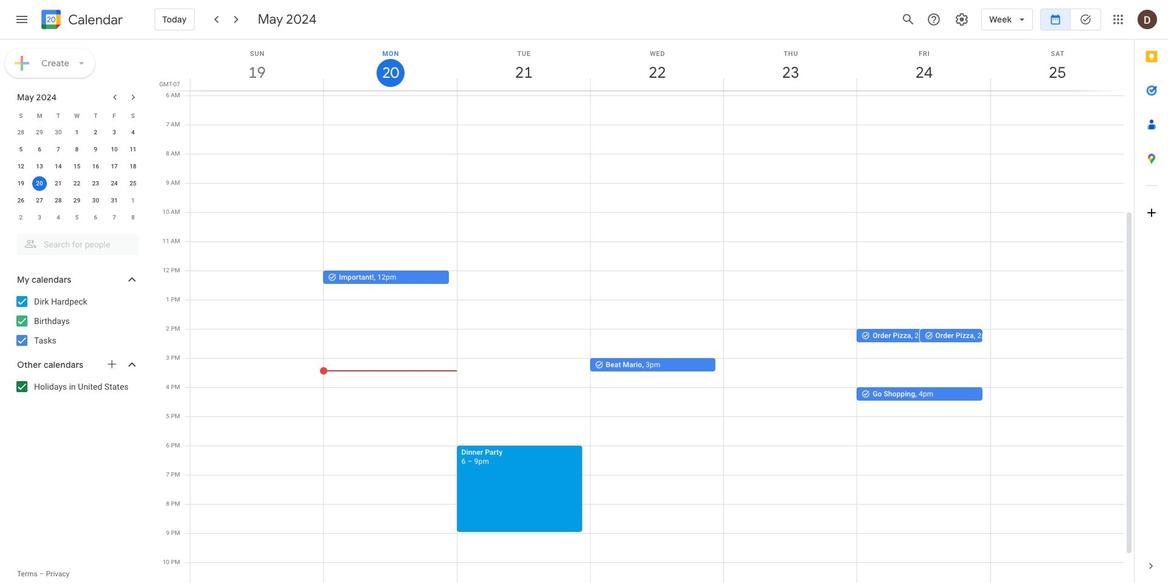 Task type: describe. For each thing, give the bounding box(es) containing it.
26 element
[[14, 194, 28, 208]]

6 element
[[32, 142, 47, 157]]

12 element
[[14, 160, 28, 174]]

april 29 element
[[32, 125, 47, 140]]

4 element
[[126, 125, 140, 140]]

22 element
[[70, 177, 84, 191]]

heading inside calendar element
[[66, 12, 123, 27]]

cell inside may 2024 grid
[[30, 175, 49, 192]]

june 4 element
[[51, 211, 66, 225]]

may 2024 grid
[[12, 107, 142, 226]]

thursday, may 23 element
[[725, 40, 858, 91]]

15 element
[[70, 160, 84, 174]]

2 element
[[88, 125, 103, 140]]

tuesday, may 21 element
[[458, 40, 591, 91]]

4 row from the top
[[12, 158, 142, 175]]

settings menu image
[[955, 12, 970, 27]]

1 row from the top
[[12, 107, 142, 124]]

7 row from the top
[[12, 209, 142, 226]]

18 element
[[126, 160, 140, 174]]

june 8 element
[[126, 211, 140, 225]]

20, today element
[[32, 177, 47, 191]]

16 element
[[88, 160, 103, 174]]

june 7 element
[[107, 211, 122, 225]]

30 element
[[88, 194, 103, 208]]

25 element
[[126, 177, 140, 191]]

wednesday, may 22 element
[[591, 40, 725, 91]]

11 element
[[126, 142, 140, 157]]



Task type: locate. For each thing, give the bounding box(es) containing it.
1 element
[[70, 125, 84, 140]]

june 5 element
[[70, 211, 84, 225]]

grid
[[156, 40, 1135, 584]]

friday, may 24 element
[[858, 40, 992, 91]]

row group
[[12, 124, 142, 226]]

june 6 element
[[88, 211, 103, 225]]

2 row from the top
[[12, 124, 142, 141]]

14 element
[[51, 160, 66, 174]]

7 element
[[51, 142, 66, 157]]

my calendars list
[[2, 292, 151, 351]]

5 row from the top
[[12, 175, 142, 192]]

10 element
[[107, 142, 122, 157]]

row up the 15 element
[[12, 141, 142, 158]]

row up june 5 "element"
[[12, 192, 142, 209]]

9 element
[[88, 142, 103, 157]]

31 element
[[107, 194, 122, 208]]

june 3 element
[[32, 211, 47, 225]]

calendar element
[[39, 7, 123, 34]]

6 row from the top
[[12, 192, 142, 209]]

row up 29 element at the top left of page
[[12, 175, 142, 192]]

tab list
[[1135, 40, 1169, 550]]

3 element
[[107, 125, 122, 140]]

2 column header from the left
[[323, 40, 458, 91]]

1 column header from the left
[[190, 40, 324, 91]]

29 element
[[70, 194, 84, 208]]

monday, may 20, today element
[[324, 40, 458, 91]]

row down 29 element at the top left of page
[[12, 209, 142, 226]]

5 element
[[14, 142, 28, 157]]

8 element
[[70, 142, 84, 157]]

column header
[[190, 40, 324, 91], [323, 40, 458, 91], [457, 40, 591, 91], [590, 40, 725, 91], [724, 40, 858, 91], [857, 40, 992, 91], [991, 40, 1125, 91]]

row up 1 'element'
[[12, 107, 142, 124]]

None search field
[[0, 229, 151, 256]]

3 row from the top
[[12, 141, 142, 158]]

17 element
[[107, 160, 122, 174]]

27 element
[[32, 194, 47, 208]]

saturday, may 25 element
[[992, 40, 1125, 91]]

28 element
[[51, 194, 66, 208]]

main drawer image
[[15, 12, 29, 27]]

sunday, may 19 element
[[191, 40, 324, 91]]

heading
[[66, 12, 123, 27]]

24 element
[[107, 177, 122, 191]]

4 column header from the left
[[590, 40, 725, 91]]

5 column header from the left
[[724, 40, 858, 91]]

april 28 element
[[14, 125, 28, 140]]

13 element
[[32, 160, 47, 174]]

row up the 8 element
[[12, 124, 142, 141]]

7 column header from the left
[[991, 40, 1125, 91]]

row
[[12, 107, 142, 124], [12, 124, 142, 141], [12, 141, 142, 158], [12, 158, 142, 175], [12, 175, 142, 192], [12, 192, 142, 209], [12, 209, 142, 226]]

cell
[[30, 175, 49, 192]]

21 element
[[51, 177, 66, 191]]

june 1 element
[[126, 194, 140, 208]]

6 column header from the left
[[857, 40, 992, 91]]

23 element
[[88, 177, 103, 191]]

june 2 element
[[14, 211, 28, 225]]

3 column header from the left
[[457, 40, 591, 91]]

19 element
[[14, 177, 28, 191]]

row up 22 element
[[12, 158, 142, 175]]

april 30 element
[[51, 125, 66, 140]]



Task type: vqa. For each thing, say whether or not it's contained in the screenshot.
bottom '10'
no



